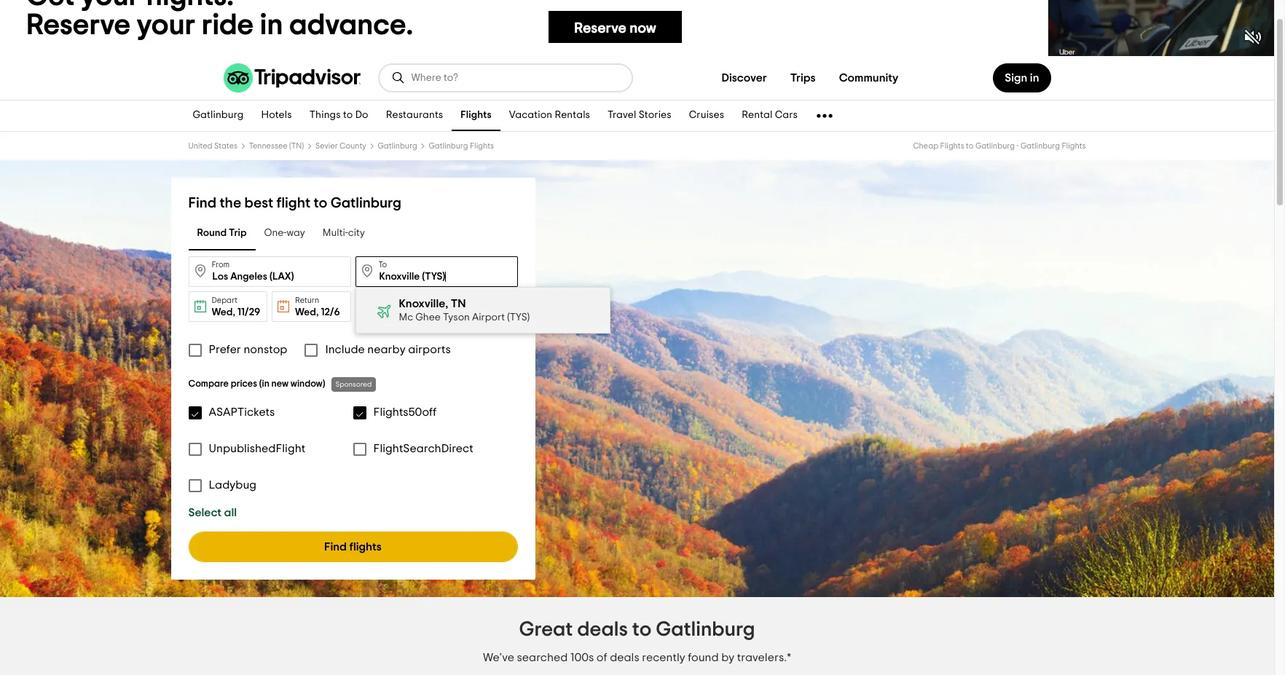 Task type: vqa. For each thing, say whether or not it's contained in the screenshot.
near
no



Task type: locate. For each thing, give the bounding box(es) containing it.
city or airport text field down one-
[[188, 256, 351, 287]]

travelers.*
[[737, 652, 791, 664]]

None search field
[[379, 65, 631, 91]]

0 vertical spatial gatlinburg link
[[184, 101, 252, 131]]

find inside button
[[324, 541, 347, 553]]

cheap
[[913, 142, 938, 150]]

flights right cheap on the top of page
[[940, 142, 964, 150]]

City or Airport text field
[[188, 256, 351, 287], [355, 256, 518, 287]]

searched
[[517, 652, 568, 664]]

discover
[[721, 72, 767, 84]]

new
[[271, 380, 288, 389]]

find the best flight to gatlinburg
[[188, 196, 401, 211]]

gatlinburg link down restaurants link
[[378, 142, 417, 150]]

gatlinburg link up united states
[[184, 101, 252, 131]]

0 horizontal spatial find
[[188, 196, 216, 211]]

recently
[[642, 652, 685, 664]]

deals
[[577, 620, 628, 640], [610, 652, 639, 664]]

all
[[224, 507, 237, 519]]

one-way
[[264, 228, 305, 239]]

city or airport text field for to
[[355, 256, 518, 287]]

round
[[197, 228, 227, 239]]

do
[[355, 110, 368, 121]]

hotels link
[[252, 101, 301, 131]]

flights down flights link
[[470, 142, 494, 150]]

,
[[382, 307, 385, 317]]

0 vertical spatial find
[[188, 196, 216, 211]]

advertisement region
[[0, 0, 1274, 56]]

1 horizontal spatial find
[[324, 541, 347, 553]]

2 city or airport text field from the left
[[355, 256, 518, 287]]

find left "the" at the left
[[188, 196, 216, 211]]

depart
[[212, 296, 237, 305]]

window)
[[291, 380, 325, 389]]

include nearby airports
[[325, 344, 451, 355]]

1 horizontal spatial wed,
[[295, 307, 319, 318]]

united states
[[188, 142, 237, 150]]

wed, inside return wed, 12/6
[[295, 307, 319, 318]]

1 vertical spatial deals
[[610, 652, 639, 664]]

1 city or airport text field from the left
[[188, 256, 351, 287]]

knoxville, tn mc ghee tyson airport (tys)
[[399, 298, 530, 323]]

1
[[378, 307, 382, 317]]

we've
[[483, 652, 514, 664]]

100s
[[570, 652, 594, 664]]

way
[[287, 228, 305, 239]]

knoxville,
[[399, 298, 448, 310]]

flights link
[[452, 101, 500, 131]]

deals right of
[[610, 652, 639, 664]]

wed, down return
[[295, 307, 319, 318]]

travelers 1 , economy
[[378, 296, 429, 317]]

find
[[188, 196, 216, 211], [324, 541, 347, 553]]

find left flights
[[324, 541, 347, 553]]

include
[[325, 344, 365, 355]]

multi-city
[[323, 228, 365, 239]]

community
[[839, 72, 899, 84]]

flights50off
[[373, 406, 437, 418]]

united
[[188, 142, 212, 150]]

find for find the best flight to gatlinburg
[[188, 196, 216, 211]]

flights up gatlinburg flights link
[[461, 110, 492, 121]]

united states link
[[188, 142, 237, 150]]

restaurants link
[[377, 101, 452, 131]]

community button
[[827, 63, 910, 93]]

mc
[[399, 313, 413, 323]]

gatlinburg up found
[[656, 620, 755, 640]]

depart wed, 11/29
[[212, 296, 260, 318]]

things to do
[[309, 110, 368, 121]]

gatlinburg down restaurants link
[[378, 142, 417, 150]]

wed, inside depart wed, 11/29
[[212, 307, 235, 318]]

compare
[[188, 380, 229, 389]]

gatlinburg link
[[184, 101, 252, 131], [378, 142, 417, 150]]

wed, down depart at the left top
[[212, 307, 235, 318]]

tripadvisor image
[[223, 63, 360, 93]]

tyson
[[443, 313, 470, 323]]

rental cars link
[[733, 101, 806, 131]]

from
[[212, 261, 230, 269]]

2 wed, from the left
[[295, 307, 319, 318]]

1 horizontal spatial city or airport text field
[[355, 256, 518, 287]]

prefer
[[209, 344, 241, 355]]

1 wed, from the left
[[212, 307, 235, 318]]

(tn)
[[289, 142, 304, 150]]

in
[[1030, 72, 1039, 84]]

wed, for wed, 11/29
[[212, 307, 235, 318]]

1 vertical spatial find
[[324, 541, 347, 553]]

travel stories
[[608, 110, 672, 121]]

cars
[[775, 110, 798, 121]]

things
[[309, 110, 341, 121]]

0 horizontal spatial city or airport text field
[[188, 256, 351, 287]]

compare prices (in new window)
[[188, 380, 325, 389]]

states
[[214, 142, 237, 150]]

gatlinburg left -
[[975, 142, 1015, 150]]

trips button
[[779, 63, 827, 93]]

travelers
[[378, 296, 412, 304]]

sevier county
[[315, 142, 366, 150]]

0 horizontal spatial wed,
[[212, 307, 235, 318]]

1 horizontal spatial gatlinburg link
[[378, 142, 417, 150]]

flights
[[461, 110, 492, 121], [470, 142, 494, 150], [940, 142, 964, 150], [1062, 142, 1086, 150]]

multi-
[[323, 228, 348, 239]]

gatlinburg up city
[[330, 196, 401, 211]]

deals up of
[[577, 620, 628, 640]]

to
[[343, 110, 353, 121], [966, 142, 974, 150], [314, 196, 327, 211], [632, 620, 651, 640]]

city or airport text field up knoxville,
[[355, 256, 518, 287]]

the
[[220, 196, 241, 211]]



Task type: describe. For each thing, give the bounding box(es) containing it.
vacation rentals
[[509, 110, 590, 121]]

cruises link
[[680, 101, 733, 131]]

great
[[519, 620, 573, 640]]

prefer nonstop
[[209, 344, 287, 355]]

find flights button
[[188, 532, 518, 562]]

cheap flights to gatlinburg - gatlinburg flights
[[913, 142, 1086, 150]]

sign
[[1005, 72, 1027, 84]]

to
[[378, 261, 387, 269]]

discover button
[[710, 63, 779, 93]]

return wed, 12/6
[[295, 296, 340, 318]]

travel stories link
[[599, 101, 680, 131]]

nonstop
[[244, 344, 287, 355]]

find flights
[[324, 541, 382, 553]]

airport
[[472, 313, 505, 323]]

of
[[597, 652, 607, 664]]

find for find flights
[[324, 541, 347, 553]]

tn
[[451, 298, 466, 310]]

one-
[[264, 228, 287, 239]]

asaptickets
[[209, 406, 275, 418]]

1 vertical spatial gatlinburg link
[[378, 142, 417, 150]]

gatlinburg right -
[[1021, 142, 1060, 150]]

found
[[688, 652, 719, 664]]

great deals to gatlinburg
[[519, 620, 755, 640]]

rental
[[742, 110, 773, 121]]

round trip
[[197, 228, 247, 239]]

sevier
[[315, 142, 338, 150]]

stories
[[639, 110, 672, 121]]

wed, for wed, 12/6
[[295, 307, 319, 318]]

to right cheap on the top of page
[[966, 142, 974, 150]]

nearby
[[367, 344, 406, 355]]

flightsearchdirect
[[373, 443, 473, 455]]

to right flight
[[314, 196, 327, 211]]

gatlinburg up united states
[[193, 110, 244, 121]]

hotels
[[261, 110, 292, 121]]

flights right -
[[1062, 142, 1086, 150]]

we've searched 100s of deals recently found by travelers.*
[[483, 652, 791, 664]]

flights
[[349, 541, 382, 553]]

rentals
[[555, 110, 590, 121]]

city or airport text field for from
[[188, 256, 351, 287]]

tennessee (tn) link
[[249, 142, 304, 150]]

airports
[[408, 344, 451, 355]]

cruises
[[689, 110, 724, 121]]

prices
[[231, 380, 257, 389]]

to up we've searched 100s of deals recently found by travelers.*
[[632, 620, 651, 640]]

Search search field
[[411, 71, 620, 85]]

gatlinburg down flights link
[[429, 142, 468, 150]]

sevier county link
[[315, 142, 366, 150]]

trips
[[790, 72, 816, 84]]

vacation
[[509, 110, 552, 121]]

return
[[295, 296, 319, 305]]

to left do
[[343, 110, 353, 121]]

ghee
[[415, 313, 441, 323]]

gatlinburg flights link
[[429, 142, 494, 150]]

(in
[[259, 380, 269, 389]]

-
[[1016, 142, 1019, 150]]

best
[[244, 196, 273, 211]]

sponsored
[[335, 381, 372, 388]]

(tys)
[[507, 313, 530, 323]]

tennessee (tn)
[[249, 142, 304, 150]]

flight
[[276, 196, 311, 211]]

0 vertical spatial deals
[[577, 620, 628, 640]]

restaurants
[[386, 110, 443, 121]]

by
[[721, 652, 735, 664]]

economy
[[387, 307, 429, 317]]

unpublishedflight
[[209, 443, 305, 455]]

sign in link
[[993, 63, 1051, 93]]

11/29
[[237, 307, 260, 318]]

ladybug
[[209, 479, 257, 491]]

select
[[188, 507, 222, 519]]

0 horizontal spatial gatlinburg link
[[184, 101, 252, 131]]

sign in
[[1005, 72, 1039, 84]]

search image
[[391, 71, 405, 85]]

rental cars
[[742, 110, 798, 121]]

trip
[[229, 228, 247, 239]]

travel
[[608, 110, 636, 121]]

gatlinburg flights
[[429, 142, 494, 150]]

city
[[348, 228, 365, 239]]

county
[[340, 142, 366, 150]]

select all
[[188, 507, 237, 519]]

things to do link
[[301, 101, 377, 131]]

tennessee
[[249, 142, 287, 150]]



